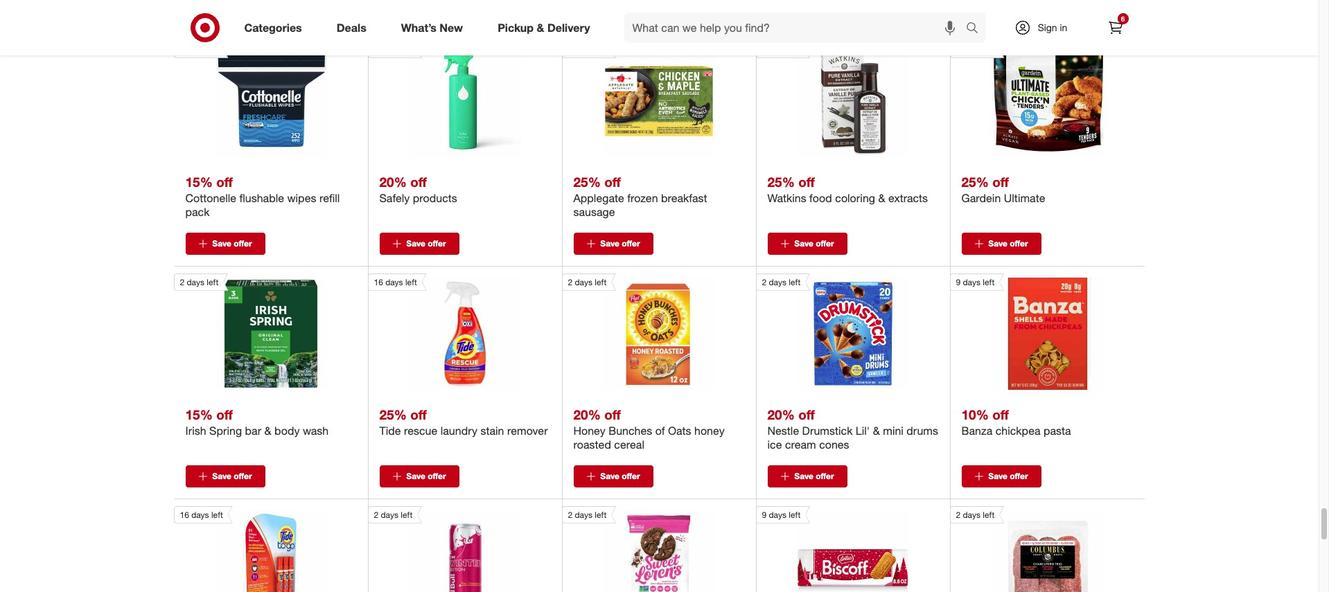 Task type: vqa. For each thing, say whether or not it's contained in the screenshot.
3rd 9:00am from the bottom
no



Task type: locate. For each thing, give the bounding box(es) containing it.
drumstick
[[802, 424, 853, 438]]

1 vertical spatial 9 days left
[[762, 510, 801, 520]]

9 days left
[[956, 277, 995, 287], [762, 510, 801, 520]]

off for 25% off applegate frozen breakfast sausage
[[605, 174, 621, 190]]

& inside the 20% off nestle drumstick lil' & mini drums ice cream cones
[[873, 424, 880, 438]]

15% off cottonelle flushable wipes refill pack
[[185, 174, 340, 219]]

save offer button for 20% off nestle drumstick lil' & mini drums ice cream cones
[[768, 466, 847, 488]]

save for 20% off nestle drumstick lil' & mini drums ice cream cones
[[795, 471, 814, 482]]

save
[[212, 5, 231, 16], [601, 5, 620, 16], [795, 5, 814, 16], [212, 238, 231, 249], [406, 238, 425, 249], [601, 238, 620, 249], [795, 238, 814, 249], [989, 238, 1008, 249], [212, 471, 231, 482], [406, 471, 425, 482], [601, 471, 620, 482], [795, 471, 814, 482], [989, 471, 1008, 482]]

16 days left
[[374, 277, 417, 287], [180, 510, 223, 520]]

days
[[187, 44, 204, 55], [963, 44, 981, 55], [187, 277, 204, 287], [386, 277, 403, 287], [575, 277, 593, 287], [769, 277, 787, 287], [963, 277, 981, 287], [191, 510, 209, 520], [381, 510, 399, 520], [575, 510, 593, 520], [769, 510, 787, 520], [963, 510, 981, 520]]

delivery
[[548, 21, 590, 34]]

20% for 20% off nestle drumstick lil' & mini drums ice cream cones
[[768, 407, 795, 422]]

what's new link
[[389, 12, 480, 43]]

0 horizontal spatial 9 days left
[[762, 510, 801, 520]]

20%
[[379, 174, 407, 190], [574, 407, 601, 422], [768, 407, 795, 422]]

off for 15% off cottonelle flushable wipes refill pack
[[216, 174, 233, 190]]

25% inside 25% off applegate frozen breakfast sausage
[[574, 174, 601, 190]]

1 vertical spatial 16
[[180, 510, 189, 520]]

rescue
[[404, 424, 438, 438]]

save offer
[[212, 5, 252, 16], [601, 5, 640, 16], [795, 5, 834, 16], [212, 238, 252, 249], [406, 238, 446, 249], [601, 238, 640, 249], [795, 238, 834, 249], [989, 238, 1028, 249], [212, 471, 252, 482], [406, 471, 446, 482], [601, 471, 640, 482], [795, 471, 834, 482], [989, 471, 1028, 482]]

0 vertical spatial 15%
[[185, 174, 213, 190]]

off up products
[[410, 174, 427, 190]]

lil'
[[856, 424, 870, 438]]

0 vertical spatial 9 days left
[[956, 277, 995, 287]]

save offer for 15% off cottonelle flushable wipes refill pack
[[212, 238, 252, 249]]

2
[[180, 44, 185, 55], [956, 44, 961, 55], [180, 277, 185, 287], [568, 277, 573, 287], [762, 277, 767, 287], [374, 510, 379, 520], [568, 510, 573, 520], [956, 510, 961, 520]]

2 15% from the top
[[185, 407, 213, 422]]

& inside 15% off irish spring bar & body wash
[[264, 424, 271, 438]]

0 vertical spatial 16 days left button
[[368, 274, 521, 390]]

bar
[[245, 424, 261, 438]]

0 vertical spatial 9
[[956, 277, 961, 287]]

off up the food on the top
[[799, 174, 815, 190]]

2 days left
[[180, 44, 218, 55], [956, 44, 995, 55], [180, 277, 218, 287], [568, 277, 607, 287], [762, 277, 801, 287], [374, 510, 413, 520], [568, 510, 607, 520], [956, 510, 995, 520]]

off for 20% off honey bunches of oats honey roasted cereal
[[605, 407, 621, 422]]

save offer for 25% off applegate frozen breakfast sausage
[[601, 238, 640, 249]]

save for 20% off honey bunches of oats honey roasted cereal
[[601, 471, 620, 482]]

25%
[[574, 174, 601, 190], [768, 174, 795, 190], [962, 174, 989, 190], [379, 407, 407, 422]]

& for 20% off
[[873, 424, 880, 438]]

save for 10% off banza chickpea pasta
[[989, 471, 1008, 482]]

1 horizontal spatial 16 days left button
[[368, 274, 521, 390]]

0 vertical spatial 16
[[374, 277, 383, 287]]

banza
[[962, 424, 993, 438]]

save offer button for 25% off tide rescue laundry stain remover
[[379, 466, 459, 488]]

25% up applegate
[[574, 174, 601, 190]]

15% up cottonelle
[[185, 174, 213, 190]]

&
[[537, 21, 544, 34], [879, 191, 886, 205], [264, 424, 271, 438], [873, 424, 880, 438]]

20% inside 20% off safely products
[[379, 174, 407, 190]]

irish
[[185, 424, 206, 438]]

off
[[216, 174, 233, 190], [410, 174, 427, 190], [605, 174, 621, 190], [799, 174, 815, 190], [993, 174, 1009, 190], [216, 407, 233, 422], [410, 407, 427, 422], [605, 407, 621, 422], [799, 407, 815, 422], [993, 407, 1009, 422]]

20% inside 20% off honey bunches of oats honey roasted cereal
[[574, 407, 601, 422]]

wash
[[303, 424, 329, 438]]

off inside 25% off gardein ultimate
[[993, 174, 1009, 190]]

off for 20% off nestle drumstick lil' & mini drums ice cream cones
[[799, 407, 815, 422]]

0 horizontal spatial 9
[[762, 510, 767, 520]]

left
[[207, 44, 218, 55], [983, 44, 995, 55], [207, 277, 218, 287], [405, 277, 417, 287], [595, 277, 607, 287], [789, 277, 801, 287], [983, 277, 995, 287], [211, 510, 223, 520], [401, 510, 413, 520], [595, 510, 607, 520], [789, 510, 801, 520], [983, 510, 995, 520]]

off up "gardein"
[[993, 174, 1009, 190]]

16
[[374, 277, 383, 287], [180, 510, 189, 520]]

15% up the irish
[[185, 407, 213, 422]]

& right lil'
[[873, 424, 880, 438]]

save offer for 25% off gardein ultimate
[[989, 238, 1028, 249]]

off up drumstick
[[799, 407, 815, 422]]

offer for 20% off nestle drumstick lil' & mini drums ice cream cones
[[816, 471, 834, 482]]

save offer button
[[185, 0, 265, 22], [574, 0, 653, 22], [768, 0, 847, 22], [185, 233, 265, 255], [379, 233, 459, 255], [574, 233, 653, 255], [768, 233, 847, 255], [962, 233, 1041, 255], [185, 466, 265, 488], [379, 466, 459, 488], [574, 466, 653, 488], [768, 466, 847, 488], [962, 466, 1041, 488]]

off up rescue
[[410, 407, 427, 422]]

1 horizontal spatial 20%
[[574, 407, 601, 422]]

gardein
[[962, 191, 1001, 205]]

25% inside 25% off gardein ultimate
[[962, 174, 989, 190]]

2 days left button
[[174, 41, 327, 157], [950, 41, 1104, 157], [174, 274, 327, 390], [562, 274, 715, 390], [756, 274, 909, 390], [368, 506, 521, 593], [562, 506, 715, 593], [950, 506, 1104, 593]]

sign
[[1038, 21, 1057, 33]]

25% off tide rescue laundry stain remover
[[379, 407, 548, 438]]

off up spring
[[216, 407, 233, 422]]

25% for 25% off tide rescue laundry stain remover
[[379, 407, 407, 422]]

1 horizontal spatial 9 days left
[[956, 277, 995, 287]]

off inside 15% off irish spring bar & body wash
[[216, 407, 233, 422]]

coloring
[[835, 191, 875, 205]]

20% up the safely
[[379, 174, 407, 190]]

pasta
[[1044, 424, 1071, 438]]

25% off watkins food coloring & extracts
[[768, 174, 928, 205]]

0 horizontal spatial 20%
[[379, 174, 407, 190]]

1 vertical spatial 16 days left button
[[174, 506, 327, 593]]

honey
[[695, 424, 725, 438]]

1 vertical spatial 9
[[762, 510, 767, 520]]

save offer button for 25% off gardein ultimate
[[962, 233, 1041, 255]]

1 15% from the top
[[185, 174, 213, 190]]

save offer button for 15% off irish spring bar & body wash
[[185, 466, 265, 488]]

bunches
[[609, 424, 652, 438]]

off inside 15% off cottonelle flushable wipes refill pack
[[216, 174, 233, 190]]

off up bunches
[[605, 407, 621, 422]]

sign in
[[1038, 21, 1068, 33]]

9 days left button
[[950, 274, 1104, 390], [756, 506, 909, 593]]

16 days left button
[[368, 274, 521, 390], [174, 506, 327, 593]]

& inside 25% off watkins food coloring & extracts
[[879, 191, 886, 205]]

off inside 25% off applegate frozen breakfast sausage
[[605, 174, 621, 190]]

save offer button for 20% off honey bunches of oats honey roasted cereal
[[574, 466, 653, 488]]

off inside 20% off honey bunches of oats honey roasted cereal
[[605, 407, 621, 422]]

offer
[[234, 5, 252, 16], [622, 5, 640, 16], [816, 5, 834, 16], [234, 238, 252, 249], [428, 238, 446, 249], [622, 238, 640, 249], [816, 238, 834, 249], [1010, 238, 1028, 249], [234, 471, 252, 482], [428, 471, 446, 482], [622, 471, 640, 482], [816, 471, 834, 482], [1010, 471, 1028, 482]]

25% inside 25% off watkins food coloring & extracts
[[768, 174, 795, 190]]

& for 25% off
[[879, 191, 886, 205]]

off for 10% off banza chickpea pasta
[[993, 407, 1009, 422]]

ice
[[768, 438, 782, 452]]

9 days left for the rightmost 9 days left button
[[956, 277, 995, 287]]

offer for 20% off honey bunches of oats honey roasted cereal
[[622, 471, 640, 482]]

2 horizontal spatial 20%
[[768, 407, 795, 422]]

& right bar
[[264, 424, 271, 438]]

15% inside 15% off cottonelle flushable wipes refill pack
[[185, 174, 213, 190]]

body
[[274, 424, 300, 438]]

25% inside 25% off tide rescue laundry stain remover
[[379, 407, 407, 422]]

15% inside 15% off irish spring bar & body wash
[[185, 407, 213, 422]]

25% up "gardein"
[[962, 174, 989, 190]]

honey
[[574, 424, 606, 438]]

cereal
[[614, 438, 645, 452]]

save offer button for 20% off safely products
[[379, 233, 459, 255]]

applegate
[[574, 191, 624, 205]]

1 horizontal spatial 16
[[374, 277, 383, 287]]

off inside 25% off watkins food coloring & extracts
[[799, 174, 815, 190]]

off up cottonelle
[[216, 174, 233, 190]]

save offer for 10% off banza chickpea pasta
[[989, 471, 1028, 482]]

off up applegate
[[605, 174, 621, 190]]

1 vertical spatial 16 days left
[[180, 510, 223, 520]]

& left extracts on the top right of page
[[879, 191, 886, 205]]

20% up nestle
[[768, 407, 795, 422]]

10% off banza chickpea pasta
[[962, 407, 1071, 438]]

off inside 20% off safely products
[[410, 174, 427, 190]]

of
[[655, 424, 665, 438]]

watkins
[[768, 191, 807, 205]]

1 horizontal spatial 9
[[956, 277, 961, 287]]

0 horizontal spatial 9 days left button
[[756, 506, 909, 593]]

0 horizontal spatial 16 days left button
[[174, 506, 327, 593]]

breakfast
[[661, 191, 707, 205]]

what's new
[[401, 21, 463, 34]]

in
[[1060, 21, 1068, 33]]

food
[[810, 191, 832, 205]]

9
[[956, 277, 961, 287], [762, 510, 767, 520]]

off inside the 10% off banza chickpea pasta
[[993, 407, 1009, 422]]

off up chickpea
[[993, 407, 1009, 422]]

25% up tide
[[379, 407, 407, 422]]

offer for 15% off irish spring bar & body wash
[[234, 471, 252, 482]]

20% inside the 20% off nestle drumstick lil' & mini drums ice cream cones
[[768, 407, 795, 422]]

save for 25% off watkins food coloring & extracts
[[795, 238, 814, 249]]

1 vertical spatial 15%
[[185, 407, 213, 422]]

refill
[[320, 191, 340, 205]]

off inside 25% off tide rescue laundry stain remover
[[410, 407, 427, 422]]

flushable
[[239, 191, 284, 205]]

off inside the 20% off nestle drumstick lil' & mini drums ice cream cones
[[799, 407, 815, 422]]

25% up watkins at top right
[[768, 174, 795, 190]]

15%
[[185, 174, 213, 190], [185, 407, 213, 422]]

20% up honey
[[574, 407, 601, 422]]

save offer button for 10% off banza chickpea pasta
[[962, 466, 1041, 488]]

0 vertical spatial 9 days left button
[[950, 274, 1104, 390]]

0 vertical spatial 16 days left
[[374, 277, 417, 287]]



Task type: describe. For each thing, give the bounding box(es) containing it.
off for 15% off irish spring bar & body wash
[[216, 407, 233, 422]]

cream
[[785, 438, 816, 452]]

save for 20% off safely products
[[406, 238, 425, 249]]

save offer button for 25% off applegate frozen breakfast sausage
[[574, 233, 653, 255]]

nestle
[[768, 424, 799, 438]]

spring
[[209, 424, 242, 438]]

20% off safely products
[[379, 174, 457, 205]]

save for 15% off cottonelle flushable wipes refill pack
[[212, 238, 231, 249]]

off for 25% off watkins food coloring & extracts
[[799, 174, 815, 190]]

1 horizontal spatial 9 days left button
[[950, 274, 1104, 390]]

ultimate
[[1004, 191, 1046, 205]]

remover
[[507, 424, 548, 438]]

save offer for 25% off tide rescue laundry stain remover
[[406, 471, 446, 482]]

offer for 25% off applegate frozen breakfast sausage
[[622, 238, 640, 249]]

stain
[[481, 424, 504, 438]]

what's
[[401, 21, 437, 34]]

20% off nestle drumstick lil' & mini drums ice cream cones
[[768, 407, 938, 452]]

search button
[[960, 12, 993, 46]]

deals link
[[325, 12, 384, 43]]

save for 25% off applegate frozen breakfast sausage
[[601, 238, 620, 249]]

offer for 25% off tide rescue laundry stain remover
[[428, 471, 446, 482]]

new
[[440, 21, 463, 34]]

offer for 25% off watkins food coloring & extracts
[[816, 238, 834, 249]]

save offer button for 25% off watkins food coloring & extracts
[[768, 233, 847, 255]]

10%
[[962, 407, 989, 422]]

offer for 25% off gardein ultimate
[[1010, 238, 1028, 249]]

categories
[[244, 21, 302, 34]]

15% for 15% off cottonelle flushable wipes refill pack
[[185, 174, 213, 190]]

offer for 20% off safely products
[[428, 238, 446, 249]]

6
[[1121, 15, 1125, 23]]

9 for 9 days left button to the bottom
[[762, 510, 767, 520]]

cottonelle
[[185, 191, 236, 205]]

safely
[[379, 191, 410, 205]]

25% for 25% off applegate frozen breakfast sausage
[[574, 174, 601, 190]]

25% for 25% off watkins food coloring & extracts
[[768, 174, 795, 190]]

25% off gardein ultimate
[[962, 174, 1046, 205]]

tide
[[379, 424, 401, 438]]

save for 25% off tide rescue laundry stain remover
[[406, 471, 425, 482]]

pickup & delivery
[[498, 21, 590, 34]]

chickpea
[[996, 424, 1041, 438]]

sign in link
[[1003, 12, 1089, 43]]

15% for 15% off irish spring bar & body wash
[[185, 407, 213, 422]]

1 vertical spatial 9 days left button
[[756, 506, 909, 593]]

roasted
[[574, 438, 611, 452]]

cones
[[819, 438, 850, 452]]

6 link
[[1100, 12, 1131, 43]]

products
[[413, 191, 457, 205]]

save offer button for 15% off cottonelle flushable wipes refill pack
[[185, 233, 265, 255]]

save for 25% off gardein ultimate
[[989, 238, 1008, 249]]

What can we help you find? suggestions appear below search field
[[624, 12, 969, 43]]

25% for 25% off gardein ultimate
[[962, 174, 989, 190]]

offer for 10% off banza chickpea pasta
[[1010, 471, 1028, 482]]

frozen
[[627, 191, 658, 205]]

& for 15% off
[[264, 424, 271, 438]]

save offer for 15% off irish spring bar & body wash
[[212, 471, 252, 482]]

20% for 20% off honey bunches of oats honey roasted cereal
[[574, 407, 601, 422]]

25% off applegate frozen breakfast sausage
[[574, 174, 707, 219]]

off for 25% off gardein ultimate
[[993, 174, 1009, 190]]

save offer for 20% off honey bunches of oats honey roasted cereal
[[601, 471, 640, 482]]

9 days left for 9 days left button to the bottom
[[762, 510, 801, 520]]

search
[[960, 22, 993, 36]]

9 for the rightmost 9 days left button
[[956, 277, 961, 287]]

save offer for 20% off safely products
[[406, 238, 446, 249]]

15% off irish spring bar & body wash
[[185, 407, 329, 438]]

save offer for 25% off watkins food coloring & extracts
[[795, 238, 834, 249]]

pack
[[185, 205, 210, 219]]

sausage
[[574, 205, 615, 219]]

off for 25% off tide rescue laundry stain remover
[[410, 407, 427, 422]]

1 horizontal spatial 16 days left
[[374, 277, 417, 287]]

oats
[[668, 424, 691, 438]]

wipes
[[287, 191, 316, 205]]

save for 15% off irish spring bar & body wash
[[212, 471, 231, 482]]

categories link
[[233, 12, 319, 43]]

save offer for 20% off nestle drumstick lil' & mini drums ice cream cones
[[795, 471, 834, 482]]

pickup
[[498, 21, 534, 34]]

mini
[[883, 424, 904, 438]]

20% for 20% off safely products
[[379, 174, 407, 190]]

0 horizontal spatial 16
[[180, 510, 189, 520]]

& right pickup in the top left of the page
[[537, 21, 544, 34]]

offer for 15% off cottonelle flushable wipes refill pack
[[234, 238, 252, 249]]

pickup & delivery link
[[486, 12, 608, 43]]

laundry
[[441, 424, 478, 438]]

0 horizontal spatial 16 days left
[[180, 510, 223, 520]]

off for 20% off safely products
[[410, 174, 427, 190]]

extracts
[[889, 191, 928, 205]]

deals
[[337, 21, 367, 34]]

drums
[[907, 424, 938, 438]]

20% off honey bunches of oats honey roasted cereal
[[574, 407, 725, 452]]



